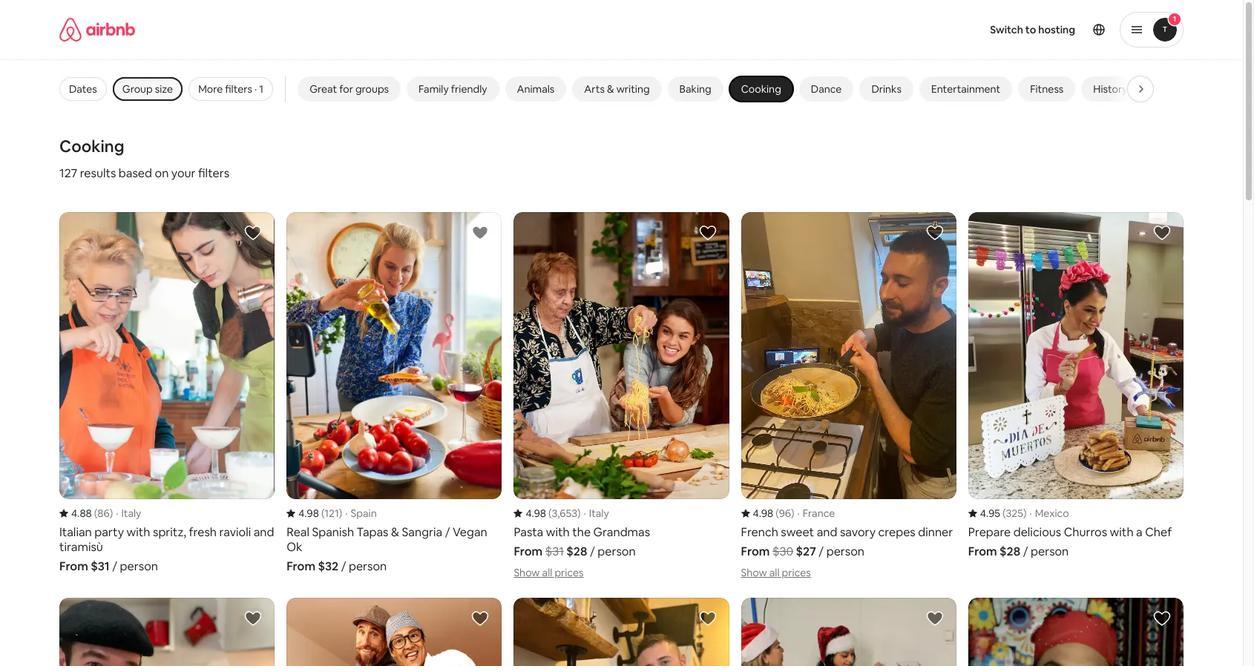 Task type: describe. For each thing, give the bounding box(es) containing it.
animals element
[[517, 82, 555, 96]]

/ for from $28 / person
[[1023, 544, 1028, 560]]

1 vertical spatial filters
[[198, 166, 229, 181]]

history & culture
[[1094, 82, 1173, 96]]

drinks button
[[860, 76, 914, 102]]

entertainment button
[[920, 76, 1013, 102]]

italian party with spritz, fresh ravioli and tiramisù group
[[59, 212, 275, 574]]

) for from $32 / person
[[339, 507, 342, 520]]

1 button
[[1120, 12, 1184, 48]]

from $31 / person
[[59, 559, 158, 574]]

· for 4.98 ( 96 )
[[798, 507, 800, 520]]

show for $31
[[514, 566, 540, 580]]

show all prices button for $30
[[741, 566, 811, 580]]

all for $31
[[542, 566, 553, 580]]

hosting
[[1039, 23, 1076, 36]]

· for 4.95 ( 325 )
[[1030, 507, 1032, 520]]

baking button
[[668, 76, 723, 102]]

& for arts
[[607, 82, 614, 96]]

switch to hosting
[[990, 23, 1076, 36]]

from for from $28 / person
[[969, 544, 997, 560]]

prices for $27
[[782, 566, 811, 580]]

from for from $31 / person
[[59, 559, 88, 574]]

dance element
[[811, 82, 842, 96]]

drinks element
[[872, 82, 902, 96]]

arts & writing
[[584, 82, 650, 96]]

· right the more
[[255, 82, 257, 96]]

to
[[1026, 23, 1036, 36]]

$30
[[773, 544, 794, 560]]

writing
[[617, 82, 650, 96]]

arts & writing button
[[573, 76, 662, 102]]

4.98 for $31
[[526, 507, 546, 520]]

person for from $32 / person
[[349, 559, 387, 574]]

all for $30
[[770, 566, 780, 580]]

for
[[339, 82, 353, 96]]

cooking inside button
[[741, 82, 781, 96]]

( inside pasta with the grandmas group
[[549, 507, 552, 520]]

groups
[[356, 82, 389, 96]]

show for $30
[[741, 566, 767, 580]]

· italy for from $31
[[116, 507, 141, 520]]

/ inside from $31 $28 / person show all prices
[[590, 544, 595, 560]]

( for from $28 / person
[[1003, 507, 1006, 520]]

french sweet and savory crepes dinner group
[[741, 212, 957, 580]]

4.98 for $30
[[753, 507, 774, 520]]

4.98 inside real spanish tapas & sangria / vegan ok "group"
[[299, 507, 319, 520]]

dates button
[[59, 77, 107, 101]]

1 vertical spatial 1
[[259, 82, 264, 96]]

· for 4.98 ( 121 )
[[345, 507, 348, 520]]

person inside from $31 $28 / person show all prices
[[598, 544, 636, 560]]

baking element
[[680, 82, 712, 96]]

show all prices button for $31
[[514, 566, 584, 580]]

family friendly
[[419, 82, 487, 96]]

rating 4.98 out of 5; 96 reviews image
[[741, 507, 795, 520]]

from $31 $28 / person show all prices
[[514, 544, 636, 580]]

4.95
[[980, 507, 1001, 520]]

pasta with the grandmas group
[[514, 212, 729, 580]]

4.95 ( 325 )
[[980, 507, 1027, 520]]

from for from $31 $28 / person show all prices
[[514, 544, 543, 560]]

switch to hosting link
[[982, 14, 1085, 45]]

profile element
[[751, 0, 1184, 59]]

· for 4.88 ( 86 )
[[116, 507, 118, 520]]

save this experience image inside pasta with the grandmas group
[[699, 224, 717, 242]]

entertainment
[[932, 82, 1001, 96]]

$28 inside prepare delicious churros with a chef group
[[1000, 544, 1021, 560]]

family
[[419, 82, 449, 96]]

( for from $32 / person
[[321, 507, 325, 520]]

from $32 / person
[[287, 559, 387, 574]]

3,653
[[552, 507, 578, 520]]

history
[[1094, 82, 1128, 96]]

dates
[[69, 82, 97, 96]]

cooking element
[[741, 82, 781, 96]]

great for groups element
[[310, 82, 389, 96]]

history & culture button
[[1082, 76, 1185, 102]]

rating 4.88 out of 5; 86 reviews image
[[59, 507, 113, 520]]

person inside from $30 $27 / person show all prices
[[827, 544, 865, 560]]

1 inside 1 dropdown button
[[1173, 14, 1177, 24]]



Task type: locate. For each thing, give the bounding box(es) containing it.
3 ( from the left
[[549, 507, 552, 520]]

from down 4.88
[[59, 559, 88, 574]]

$28 down 325
[[1000, 544, 1021, 560]]

$31 for $28
[[545, 544, 564, 560]]

&
[[607, 82, 614, 96], [1130, 82, 1137, 96]]

5 ( from the left
[[1003, 507, 1006, 520]]

· for 4.98 ( 3,653 )
[[584, 507, 586, 520]]

· inside prepare delicious churros with a chef group
[[1030, 507, 1032, 520]]

from
[[514, 544, 543, 560], [741, 544, 770, 560], [969, 544, 997, 560], [59, 559, 88, 574], [287, 559, 316, 574]]

· italy for from
[[584, 507, 609, 520]]

( up from $31 $28 / person show all prices
[[549, 507, 552, 520]]

0 horizontal spatial · italy
[[116, 507, 141, 520]]

1
[[1173, 14, 1177, 24], [259, 82, 264, 96]]

$31 down 86
[[91, 559, 110, 574]]

dance button
[[799, 76, 854, 102]]

)
[[110, 507, 113, 520], [339, 507, 342, 520], [578, 507, 581, 520], [791, 507, 795, 520], [1024, 507, 1027, 520]]

1 prices from the left
[[555, 566, 584, 580]]

$32
[[318, 559, 339, 574]]

real spanish tapas & sangria / vegan ok group
[[287, 212, 502, 574]]

filters right your
[[198, 166, 229, 181]]

italy right 86
[[121, 507, 141, 520]]

1 show from the left
[[514, 566, 540, 580]]

save this experience image inside italian party with spritz, fresh ravioli and tiramisù group
[[244, 224, 262, 242]]

all
[[542, 566, 553, 580], [770, 566, 780, 580]]

1 italy from the left
[[121, 507, 141, 520]]

great for groups button
[[298, 76, 401, 102]]

$31 inside from $31 $28 / person show all prices
[[545, 544, 564, 560]]

( right "4.95"
[[1003, 507, 1006, 520]]

italy
[[121, 507, 141, 520], [589, 507, 609, 520]]

italy inside italian party with spritz, fresh ravioli and tiramisù group
[[121, 507, 141, 520]]

show
[[514, 566, 540, 580], [741, 566, 767, 580]]

spain
[[351, 507, 377, 520]]

4.88
[[71, 507, 92, 520]]

1 horizontal spatial $28
[[1000, 544, 1021, 560]]

from inside prepare delicious churros with a chef group
[[969, 544, 997, 560]]

1 horizontal spatial · italy
[[584, 507, 609, 520]]

2 & from the left
[[1130, 82, 1137, 96]]

italy inside pasta with the grandmas group
[[589, 507, 609, 520]]

4.98
[[299, 507, 319, 520], [526, 507, 546, 520], [753, 507, 774, 520]]

show all prices button
[[514, 566, 584, 580], [741, 566, 811, 580]]

great for groups
[[310, 82, 389, 96]]

person inside real spanish tapas & sangria / vegan ok "group"
[[349, 559, 387, 574]]

1 $28 from the left
[[567, 544, 587, 560]]

$28
[[567, 544, 587, 560], [1000, 544, 1021, 560]]

$31 down 4.98 ( 3,653 )
[[545, 544, 564, 560]]

from left the $32
[[287, 559, 316, 574]]

mexico
[[1035, 507, 1069, 520]]

4 ( from the left
[[776, 507, 779, 520]]

drinks
[[872, 82, 902, 96]]

/ inside prepare delicious churros with a chef group
[[1023, 544, 1028, 560]]

1 horizontal spatial &
[[1130, 82, 1137, 96]]

from inside from $31 $28 / person show all prices
[[514, 544, 543, 560]]

more filters · 1
[[198, 82, 264, 96]]

$31
[[545, 544, 564, 560], [91, 559, 110, 574]]

1 horizontal spatial $31
[[545, 544, 564, 560]]

2 horizontal spatial 4.98
[[753, 507, 774, 520]]

· mexico
[[1030, 507, 1069, 520]]

$28 inside from $31 $28 / person show all prices
[[567, 544, 587, 560]]

) inside pasta with the grandmas group
[[578, 507, 581, 520]]

· italy inside italian party with spritz, fresh ravioli and tiramisù group
[[116, 507, 141, 520]]

show inside from $30 $27 / person show all prices
[[741, 566, 767, 580]]

· inside real spanish tapas & sangria / vegan ok "group"
[[345, 507, 348, 520]]

family friendly element
[[419, 82, 487, 96]]

prices down 3,653
[[555, 566, 584, 580]]

2 ( from the left
[[321, 507, 325, 520]]

show all prices button down the rating 4.98 out of 5; 3,653 reviews 'image'
[[514, 566, 584, 580]]

family friendly button
[[407, 76, 499, 102]]

( inside real spanish tapas & sangria / vegan ok "group"
[[321, 507, 325, 520]]

1 vertical spatial cooking
[[59, 136, 124, 157]]

3 ) from the left
[[578, 507, 581, 520]]

cooking up results
[[59, 136, 124, 157]]

2 show from the left
[[741, 566, 767, 580]]

) inside italian party with spritz, fresh ravioli and tiramisù group
[[110, 507, 113, 520]]

filters
[[225, 82, 252, 96], [198, 166, 229, 181]]

person inside italian party with spritz, fresh ravioli and tiramisù group
[[120, 559, 158, 574]]

0 vertical spatial cooking
[[741, 82, 781, 96]]

save this experience image for from $31
[[244, 224, 262, 242]]

$28 down 3,653
[[567, 544, 587, 560]]

arts
[[584, 82, 605, 96]]

fitness button
[[1019, 76, 1076, 102]]

$31 for /
[[91, 559, 110, 574]]

prices down $27 at the right bottom of page
[[782, 566, 811, 580]]

/ inside "group"
[[341, 559, 346, 574]]

show all prices button inside french sweet and savory crepes dinner group
[[741, 566, 811, 580]]

results
[[80, 166, 116, 181]]

prices
[[555, 566, 584, 580], [782, 566, 811, 580]]

save this experience image
[[699, 224, 717, 242], [244, 610, 262, 628], [472, 610, 489, 628], [1154, 610, 1171, 628]]

filters right the more
[[225, 82, 252, 96]]

0 horizontal spatial 1
[[259, 82, 264, 96]]

4.98 left 121
[[299, 507, 319, 520]]

0 horizontal spatial show
[[514, 566, 540, 580]]

rating 4.98 out of 5; 3,653 reviews image
[[514, 507, 581, 520]]

show all prices button down $30
[[741, 566, 811, 580]]

( inside prepare delicious churros with a chef group
[[1003, 507, 1006, 520]]

0 horizontal spatial $28
[[567, 544, 587, 560]]

prices inside from $31 $28 / person show all prices
[[555, 566, 584, 580]]

great
[[310, 82, 337, 96]]

121
[[325, 507, 339, 520]]

person for from $28 / person
[[1031, 544, 1069, 560]]

4 ) from the left
[[791, 507, 795, 520]]

(
[[94, 507, 97, 520], [321, 507, 325, 520], [549, 507, 552, 520], [776, 507, 779, 520], [1003, 507, 1006, 520]]

italy right 3,653
[[589, 507, 609, 520]]

0 horizontal spatial all
[[542, 566, 553, 580]]

rating 4.95 out of 5; 325 reviews image
[[969, 507, 1027, 520]]

4.98 left 96
[[753, 507, 774, 520]]

& left culture
[[1130, 82, 1137, 96]]

4.98 ( 121 )
[[299, 507, 342, 520]]

325
[[1006, 507, 1024, 520]]

· italy right 3,653
[[584, 507, 609, 520]]

italy for from $31
[[121, 507, 141, 520]]

0 vertical spatial filters
[[225, 82, 252, 96]]

from for from $30 $27 / person show all prices
[[741, 544, 770, 560]]

127
[[59, 166, 77, 181]]

$31 inside italian party with spritz, fresh ravioli and tiramisù group
[[91, 559, 110, 574]]

prices inside from $30 $27 / person show all prices
[[782, 566, 811, 580]]

1 all from the left
[[542, 566, 553, 580]]

( right 4.88
[[94, 507, 97, 520]]

1 ( from the left
[[94, 507, 97, 520]]

4.88 ( 86 )
[[71, 507, 113, 520]]

your
[[171, 166, 196, 181]]

· right 121
[[345, 507, 348, 520]]

4.98 left 3,653
[[526, 507, 546, 520]]

save this experience image inside prepare delicious churros with a chef group
[[1154, 224, 1171, 242]]

/ for from $31 / person
[[112, 559, 117, 574]]

rating 4.98 out of 5; 121 reviews image
[[287, 507, 342, 520]]

& for history
[[1130, 82, 1137, 96]]

show all prices button inside pasta with the grandmas group
[[514, 566, 584, 580]]

0 horizontal spatial $31
[[91, 559, 110, 574]]

/
[[590, 544, 595, 560], [819, 544, 824, 560], [1023, 544, 1028, 560], [112, 559, 117, 574], [341, 559, 346, 574]]

from inside from $30 $27 / person show all prices
[[741, 544, 770, 560]]

history & culture element
[[1094, 82, 1173, 96]]

show down the rating 4.98 out of 5; 3,653 reviews 'image'
[[514, 566, 540, 580]]

96
[[779, 507, 791, 520]]

86
[[97, 507, 110, 520]]

animals
[[517, 82, 555, 96]]

) up from $31 $28 / person show all prices
[[578, 507, 581, 520]]

2 ) from the left
[[339, 507, 342, 520]]

save this experience image inside french sweet and savory crepes dinner group
[[926, 224, 944, 242]]

& right the arts
[[607, 82, 614, 96]]

baking
[[680, 82, 712, 96]]

· inside french sweet and savory crepes dinner group
[[798, 507, 800, 520]]

( inside italian party with spritz, fresh ravioli and tiramisù group
[[94, 507, 97, 520]]

based
[[119, 166, 152, 181]]

1 horizontal spatial all
[[770, 566, 780, 580]]

switch
[[990, 23, 1024, 36]]

· inside pasta with the grandmas group
[[584, 507, 586, 520]]

1 horizontal spatial prices
[[782, 566, 811, 580]]

4.98 ( 3,653 )
[[526, 507, 581, 520]]

from inside real spanish tapas & sangria / vegan ok "group"
[[287, 559, 316, 574]]

) left · france
[[791, 507, 795, 520]]

from down "4.95"
[[969, 544, 997, 560]]

1 show all prices button from the left
[[514, 566, 584, 580]]

more
[[198, 82, 223, 96]]

0 horizontal spatial italy
[[121, 507, 141, 520]]

all inside from $30 $27 / person show all prices
[[770, 566, 780, 580]]

) right 4.88
[[110, 507, 113, 520]]

from inside italian party with spritz, fresh ravioli and tiramisù group
[[59, 559, 88, 574]]

person for from $31 / person
[[120, 559, 158, 574]]

2 all from the left
[[770, 566, 780, 580]]

) for from $28 / person
[[1024, 507, 1027, 520]]

· france
[[798, 507, 835, 520]]

) left · spain
[[339, 507, 342, 520]]

1 horizontal spatial 1
[[1173, 14, 1177, 24]]

) inside french sweet and savory crepes dinner group
[[791, 507, 795, 520]]

1 horizontal spatial 4.98
[[526, 507, 546, 520]]

culture
[[1140, 82, 1173, 96]]

friendly
[[451, 82, 487, 96]]

from $30 $27 / person show all prices
[[741, 544, 865, 580]]

1 horizontal spatial show all prices button
[[741, 566, 811, 580]]

) left · mexico
[[1024, 507, 1027, 520]]

save this experience image for from $28
[[1154, 224, 1171, 242]]

· italy inside pasta with the grandmas group
[[584, 507, 609, 520]]

animals button
[[505, 76, 567, 102]]

from down the rating 4.98 out of 5; 3,653 reviews 'image'
[[514, 544, 543, 560]]

2 show all prices button from the left
[[741, 566, 811, 580]]

· spain
[[345, 507, 377, 520]]

save this experience image
[[244, 224, 262, 242], [472, 224, 489, 242], [926, 224, 944, 242], [1154, 224, 1171, 242], [699, 610, 717, 628], [926, 610, 944, 628]]

2 4.98 from the left
[[526, 507, 546, 520]]

) inside real spanish tapas & sangria / vegan ok "group"
[[339, 507, 342, 520]]

· right 96
[[798, 507, 800, 520]]

· right 325
[[1030, 507, 1032, 520]]

·
[[255, 82, 257, 96], [116, 507, 118, 520], [345, 507, 348, 520], [584, 507, 586, 520], [798, 507, 800, 520], [1030, 507, 1032, 520]]

person
[[598, 544, 636, 560], [827, 544, 865, 560], [1031, 544, 1069, 560], [120, 559, 158, 574], [349, 559, 387, 574]]

0 horizontal spatial 4.98
[[299, 507, 319, 520]]

save this experience image inside real spanish tapas & sangria / vegan ok "group"
[[472, 224, 489, 242]]

from for from $32 / person
[[287, 559, 316, 574]]

/ for from $32 / person
[[341, 559, 346, 574]]

prepare delicious churros with a chef group
[[969, 212, 1184, 560]]

) inside prepare delicious churros with a chef group
[[1024, 507, 1027, 520]]

127 results based on your filters
[[59, 166, 229, 181]]

4.98 inside french sweet and savory crepes dinner group
[[753, 507, 774, 520]]

· right 3,653
[[584, 507, 586, 520]]

prices for $28
[[555, 566, 584, 580]]

2 $28 from the left
[[1000, 544, 1021, 560]]

cooking button
[[729, 76, 793, 102]]

4.98 inside pasta with the grandmas group
[[526, 507, 546, 520]]

italy for from
[[589, 507, 609, 520]]

fitness
[[1030, 82, 1064, 96]]

1 & from the left
[[607, 82, 614, 96]]

0 vertical spatial 1
[[1173, 14, 1177, 24]]

2 prices from the left
[[782, 566, 811, 580]]

/ inside from $30 $27 / person show all prices
[[819, 544, 824, 560]]

· italy
[[116, 507, 141, 520], [584, 507, 609, 520]]

cooking left dance button
[[741, 82, 781, 96]]

cooking
[[741, 82, 781, 96], [59, 136, 124, 157]]

on
[[155, 166, 169, 181]]

from left $30
[[741, 544, 770, 560]]

save this experience image for from $32
[[472, 224, 489, 242]]

0 horizontal spatial prices
[[555, 566, 584, 580]]

entertainment element
[[932, 82, 1001, 96]]

all down $30
[[770, 566, 780, 580]]

1 horizontal spatial cooking
[[741, 82, 781, 96]]

· right 86
[[116, 507, 118, 520]]

4.98 ( 96 )
[[753, 507, 795, 520]]

( left · spain
[[321, 507, 325, 520]]

1 horizontal spatial show
[[741, 566, 767, 580]]

( for from $31 / person
[[94, 507, 97, 520]]

2 · italy from the left
[[584, 507, 609, 520]]

0 horizontal spatial show all prices button
[[514, 566, 584, 580]]

/ inside italian party with spritz, fresh ravioli and tiramisù group
[[112, 559, 117, 574]]

all down the rating 4.98 out of 5; 3,653 reviews 'image'
[[542, 566, 553, 580]]

all inside from $31 $28 / person show all prices
[[542, 566, 553, 580]]

1 horizontal spatial italy
[[589, 507, 609, 520]]

save this experience image for from
[[926, 224, 944, 242]]

( up $30
[[776, 507, 779, 520]]

show down rating 4.98 out of 5; 96 reviews image
[[741, 566, 767, 580]]

person inside prepare delicious churros with a chef group
[[1031, 544, 1069, 560]]

1 4.98 from the left
[[299, 507, 319, 520]]

( inside french sweet and savory crepes dinner group
[[776, 507, 779, 520]]

3 4.98 from the left
[[753, 507, 774, 520]]

0 horizontal spatial cooking
[[59, 136, 124, 157]]

dance
[[811, 82, 842, 96]]

$27
[[796, 544, 816, 560]]

· italy right 86
[[116, 507, 141, 520]]

· inside italian party with spritz, fresh ravioli and tiramisù group
[[116, 507, 118, 520]]

0 horizontal spatial &
[[607, 82, 614, 96]]

fitness element
[[1030, 82, 1064, 96]]

1 ) from the left
[[110, 507, 113, 520]]

france
[[803, 507, 835, 520]]

arts & writing element
[[584, 82, 650, 96]]

1 · italy from the left
[[116, 507, 141, 520]]

5 ) from the left
[[1024, 507, 1027, 520]]

2 italy from the left
[[589, 507, 609, 520]]

) for from $31 / person
[[110, 507, 113, 520]]

show inside from $31 $28 / person show all prices
[[514, 566, 540, 580]]

from $28 / person
[[969, 544, 1069, 560]]



Task type: vqa. For each thing, say whether or not it's contained in the screenshot.
Night for $230
no



